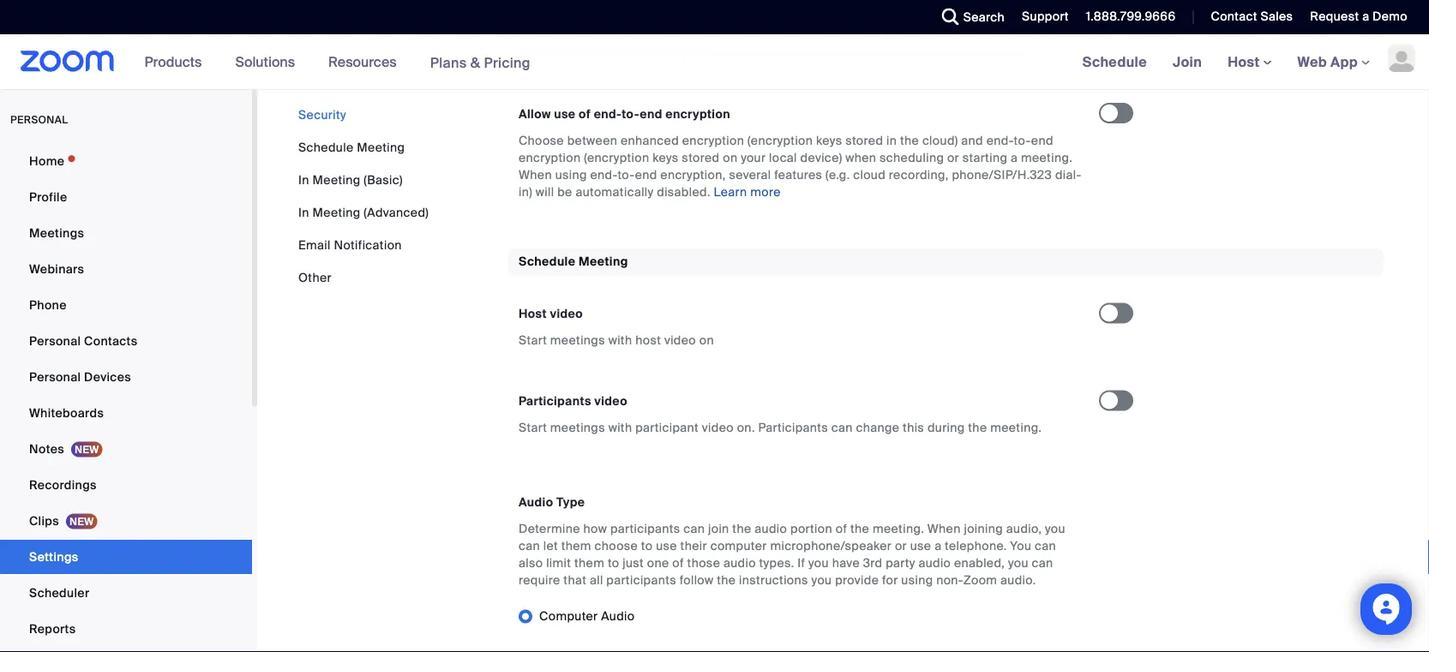 Task type: vqa. For each thing, say whether or not it's contained in the screenshot.
tooltip
no



Task type: locate. For each thing, give the bounding box(es) containing it.
0 horizontal spatial limit
[[546, 556, 571, 572]]

microphone/speaker
[[770, 539, 892, 554]]

those up follow
[[687, 556, 720, 572]]

your
[[1053, 11, 1078, 27], [678, 28, 703, 44], [741, 150, 766, 166]]

them inside determine whether users from specific regions or countries can join meetings/webinars on your account by adding them to your approved list or blocked list. blocking regions may limit crc, dial-in, call me, and invite by phone options for participants joining from those regions.
[[630, 28, 660, 44]]

0 vertical spatial (encryption
[[748, 133, 813, 148]]

meeting down the schedule meeting link
[[313, 172, 361, 188]]

0 vertical spatial participants
[[519, 394, 591, 409]]

from
[[670, 11, 697, 27], [913, 45, 940, 61]]

1 horizontal spatial join
[[895, 11, 916, 27]]

0 vertical spatial phone
[[691, 45, 728, 61]]

limit inside determine how participants can join the audio portion of the meeting. when joining audio, you can let them choose to use their computer microphone/speaker or use a telephone. you can also limit them to just one of those audio types. if you have 3rd party audio enabled, you can require that all participants follow the instructions you provide for using non-zoom audio.
[[546, 556, 571, 572]]

2 start from the top
[[519, 420, 547, 436]]

web app button
[[1298, 53, 1370, 71]]

participants up choose
[[610, 521, 680, 537]]

personal up whiteboards
[[29, 369, 81, 385]]

0 horizontal spatial phone
[[29, 297, 67, 313]]

schedule meeting element
[[508, 249, 1384, 653]]

0 vertical spatial personal
[[29, 333, 81, 349]]

choose between enhanced encryption (encryption keys stored in the cloud) and end-to-end encryption (encryption keys stored on your local device) when scheduling or starting a meeting. when using end-to-end encryption, several features (e.g. cloud recording, phone/sip/h.323 dial- in) will be automatically disabled.
[[519, 133, 1082, 200]]

also
[[519, 556, 543, 572]]

0 vertical spatial with
[[608, 333, 632, 349]]

can inside determine whether users from specific regions or countries can join meetings/webinars on your account by adding them to your approved list or blocked list. blocking regions may limit crc, dial-in, call me, and invite by phone options for participants joining from those regions.
[[870, 11, 892, 27]]

2 determine from the top
[[519, 521, 580, 537]]

0 horizontal spatial join
[[708, 521, 729, 537]]

schedule meeting
[[298, 139, 405, 155], [519, 254, 628, 270]]

meeting. right "during" on the right bottom
[[991, 420, 1042, 436]]

1 horizontal spatial when
[[928, 521, 961, 537]]

host inside meetings navigation
[[1228, 53, 1264, 71]]

schedule meeting link
[[298, 139, 405, 155]]

or inside choose between enhanced encryption (encryption keys stored in the cloud) and end-to-end encryption (encryption keys stored on your local device) when scheduling or starting a meeting. when using end-to-end encryption, several features (e.g. cloud recording, phone/sip/h.323 dial- in) will be automatically disabled.
[[947, 150, 959, 166]]

determine for also
[[519, 521, 580, 537]]

0 vertical spatial and
[[614, 45, 636, 61]]

join
[[895, 11, 916, 27], [708, 521, 729, 537]]

them up all
[[574, 556, 605, 572]]

0 horizontal spatial (encryption
[[584, 150, 649, 166]]

2 vertical spatial on
[[699, 333, 714, 349]]

contacts
[[84, 333, 138, 349]]

meetings down host video
[[550, 333, 605, 349]]

1 horizontal spatial participants
[[758, 420, 828, 436]]

1 determine from the top
[[519, 11, 580, 27]]

audio up types. on the bottom right of page
[[755, 521, 787, 537]]

schedule down 1.888.799.9666
[[1083, 53, 1147, 71]]

keys down enhanced
[[653, 150, 679, 166]]

your inside choose between enhanced encryption (encryption keys stored in the cloud) and end-to-end encryption (encryption keys stored on your local device) when scheduling or starting a meeting. when using end-to-end encryption, several features (e.g. cloud recording, phone/sip/h.323 dial- in) will be automatically disabled.
[[741, 150, 766, 166]]

0 vertical spatial by
[[569, 28, 583, 44]]

list
[[766, 28, 787, 44]]

joining up telephone.
[[964, 521, 1003, 537]]

personal menu menu
[[0, 144, 252, 648]]

with left "host"
[[608, 333, 632, 349]]

and
[[614, 45, 636, 61], [962, 133, 983, 148]]

join link
[[1160, 34, 1215, 89]]

end- up starting
[[987, 133, 1014, 148]]

start meetings with host video on
[[519, 333, 714, 349]]

1.888.799.9666 button right crc,
[[1073, 0, 1180, 34]]

by right invite
[[674, 45, 688, 61]]

1 vertical spatial end-
[[987, 133, 1014, 148]]

join up computer
[[708, 521, 729, 537]]

in for in meeting (basic)
[[298, 172, 309, 188]]

end- up "between"
[[594, 106, 622, 122]]

in meeting (basic) link
[[298, 172, 403, 188]]

app
[[1331, 53, 1358, 71]]

banner containing products
[[0, 34, 1429, 90]]

1 horizontal spatial and
[[962, 133, 983, 148]]

on right "host"
[[699, 333, 714, 349]]

in down the schedule meeting link
[[298, 172, 309, 188]]

phone down the webinars at the left top of page
[[29, 297, 67, 313]]

users
[[634, 11, 666, 27]]

1 horizontal spatial to
[[641, 539, 653, 554]]

1 horizontal spatial those
[[944, 45, 977, 61]]

1 vertical spatial schedule meeting
[[519, 254, 628, 270]]

meeting.
[[1021, 150, 1073, 166], [991, 420, 1042, 436], [873, 521, 924, 537]]

0 vertical spatial schedule meeting
[[298, 139, 405, 155]]

reports link
[[0, 612, 252, 647]]

web app
[[1298, 53, 1358, 71]]

blocking
[[884, 28, 935, 44]]

can up list. at the top
[[870, 11, 892, 27]]

if
[[798, 556, 805, 572]]

schedule inside meetings navigation
[[1083, 53, 1147, 71]]

joining down blocking
[[871, 45, 910, 61]]

0 horizontal spatial regions
[[750, 11, 794, 27]]

those inside determine how participants can join the audio portion of the meeting. when joining audio, you can let them choose to use their computer microphone/speaker or use a telephone. you can also limit them to just one of those audio types. if you have 3rd party audio enabled, you can require that all participants follow the instructions you provide for using non-zoom audio.
[[687, 556, 720, 572]]

host inside schedule meeting element
[[519, 306, 547, 322]]

0 vertical spatial when
[[519, 167, 552, 183]]

audio.
[[1001, 573, 1036, 589]]

0 vertical spatial of
[[579, 106, 591, 122]]

host button
[[1228, 53, 1272, 71]]

recording,
[[889, 167, 949, 183]]

0 vertical spatial participants
[[798, 45, 868, 61]]

2 horizontal spatial to
[[663, 28, 675, 44]]

countries
[[812, 11, 867, 27]]

the up scheduling
[[900, 133, 919, 148]]

learn more
[[714, 184, 781, 200]]

to- up enhanced
[[622, 106, 640, 122]]

one
[[647, 556, 669, 572]]

1 vertical spatial on
[[723, 150, 738, 166]]

in up email
[[298, 205, 309, 220]]

limit
[[1012, 28, 1037, 44], [546, 556, 571, 572]]

1 vertical spatial from
[[913, 45, 940, 61]]

1 personal from the top
[[29, 333, 81, 349]]

banner
[[0, 34, 1429, 90]]

0 vertical spatial those
[[944, 45, 977, 61]]

in for in meeting (advanced)
[[298, 205, 309, 220]]

0 vertical spatial start
[[519, 333, 547, 349]]

the
[[900, 133, 919, 148], [968, 420, 987, 436], [733, 521, 752, 537], [851, 521, 870, 537], [717, 573, 736, 589]]

1 horizontal spatial for
[[882, 573, 898, 589]]

1 vertical spatial stored
[[682, 150, 720, 166]]

provide
[[835, 573, 879, 589]]

just
[[623, 556, 644, 572]]

several
[[729, 167, 771, 183]]

local
[[769, 150, 797, 166]]

disabled.
[[657, 184, 711, 200]]

personal for personal contacts
[[29, 333, 81, 349]]

3rd
[[863, 556, 883, 572]]

for down the list
[[779, 45, 794, 61]]

to up invite
[[663, 28, 675, 44]]

1 vertical spatial those
[[687, 556, 720, 572]]

1.888.799.9666 button
[[1073, 0, 1180, 34], [1086, 9, 1176, 24]]

you right if
[[809, 556, 829, 572]]

1 vertical spatial start
[[519, 420, 547, 436]]

0 vertical spatial using
[[555, 167, 587, 183]]

you right audio,
[[1045, 521, 1066, 537]]

on up several
[[723, 150, 738, 166]]

audio down computer
[[724, 556, 756, 572]]

a
[[1363, 9, 1370, 24], [1011, 150, 1018, 166], [935, 539, 942, 554]]

menu bar
[[298, 106, 429, 286]]

contact sales
[[1211, 9, 1293, 24]]

audio left the type
[[519, 495, 553, 511]]

to- up automatically
[[618, 167, 635, 183]]

with left participant
[[608, 420, 632, 436]]

0 horizontal spatial your
[[678, 28, 703, 44]]

audio
[[755, 521, 787, 537], [724, 556, 756, 572], [919, 556, 951, 572]]

2 vertical spatial your
[[741, 150, 766, 166]]

determine up account
[[519, 11, 580, 27]]

1 horizontal spatial use
[[656, 539, 677, 554]]

encryption
[[666, 106, 730, 122], [682, 133, 744, 148], [519, 150, 581, 166]]

2 personal from the top
[[29, 369, 81, 385]]

encryption down choose
[[519, 150, 581, 166]]

resources button
[[328, 34, 404, 89]]

a left demo
[[1363, 9, 1370, 24]]

1 vertical spatial end
[[1031, 133, 1054, 148]]

meetings down participants video
[[550, 420, 605, 436]]

use up one
[[656, 539, 677, 554]]

1 horizontal spatial using
[[901, 573, 933, 589]]

2 vertical spatial end
[[635, 167, 657, 183]]

1 with from the top
[[608, 333, 632, 349]]

1 vertical spatial join
[[708, 521, 729, 537]]

audio type
[[519, 495, 585, 511]]

the right "during" on the right bottom
[[968, 420, 987, 436]]

when up will
[[519, 167, 552, 183]]

solutions button
[[235, 34, 303, 89]]

0 vertical spatial regions
[[750, 11, 794, 27]]

dial-
[[1055, 167, 1082, 183]]

recordings
[[29, 477, 97, 493]]

phone down approved
[[691, 45, 728, 61]]

them down users
[[630, 28, 660, 44]]

and up starting
[[962, 133, 983, 148]]

participants down just
[[607, 573, 677, 589]]

audio down all
[[601, 609, 635, 625]]

your up several
[[741, 150, 766, 166]]

0 horizontal spatial to
[[608, 556, 620, 572]]

type
[[556, 495, 585, 511]]

determine for in,
[[519, 11, 580, 27]]

determine up 'let'
[[519, 521, 580, 537]]

0 vertical spatial keys
[[816, 133, 842, 148]]

to-
[[622, 106, 640, 122], [1014, 133, 1031, 148], [618, 167, 635, 183]]

1 vertical spatial and
[[962, 133, 983, 148]]

web
[[1298, 53, 1327, 71]]

0 vertical spatial them
[[630, 28, 660, 44]]

them down how
[[561, 539, 592, 554]]

meeting. inside choose between enhanced encryption (encryption keys stored in the cloud) and end-to-end encryption (encryption keys stored on your local device) when scheduling or starting a meeting. when using end-to-end encryption, several features (e.g. cloud recording, phone/sip/h.323 dial- in) will be automatically disabled.
[[1021, 150, 1073, 166]]

and right me,
[[614, 45, 636, 61]]

or down cloud)
[[947, 150, 959, 166]]

meeting down automatically
[[579, 254, 628, 270]]

participants down blocked
[[798, 45, 868, 61]]

a inside determine how participants can join the audio portion of the meeting. when joining audio, you can let them choose to use their computer microphone/speaker or use a telephone. you can also limit them to just one of those audio types. if you have 3rd party audio enabled, you can require that all participants follow the instructions you provide for using non-zoom audio.
[[935, 539, 942, 554]]

the inside choose between enhanced encryption (encryption keys stored in the cloud) and end-to-end encryption (encryption keys stored on your local device) when scheduling or starting a meeting. when using end-to-end encryption, several features (e.g. cloud recording, phone/sip/h.323 dial- in) will be automatically disabled.
[[900, 133, 919, 148]]

participants
[[798, 45, 868, 61], [610, 521, 680, 537], [607, 573, 677, 589]]

can right you
[[1035, 539, 1056, 554]]

host for host
[[1228, 53, 1264, 71]]

host video
[[519, 306, 583, 322]]

0 vertical spatial limit
[[1012, 28, 1037, 44]]

1 vertical spatial joining
[[964, 521, 1003, 537]]

of up "between"
[[579, 106, 591, 122]]

1 vertical spatial with
[[608, 420, 632, 436]]

encryption up enhanced
[[666, 106, 730, 122]]

2 horizontal spatial schedule
[[1083, 53, 1147, 71]]

0 horizontal spatial using
[[555, 167, 587, 183]]

1 vertical spatial meetings
[[550, 420, 605, 436]]

1 horizontal spatial by
[[674, 45, 688, 61]]

using down party
[[901, 573, 933, 589]]

request a demo link
[[1298, 0, 1429, 34], [1310, 9, 1408, 24]]

whiteboards
[[29, 405, 104, 421]]

clips
[[29, 513, 59, 529]]

product information navigation
[[132, 34, 544, 90]]

a up phone/sip/h.323
[[1011, 150, 1018, 166]]

end
[[640, 106, 663, 122], [1031, 133, 1054, 148], [635, 167, 657, 183]]

from down blocking
[[913, 45, 940, 61]]

1 start from the top
[[519, 333, 547, 349]]

0 vertical spatial on
[[1035, 11, 1050, 27]]

specific
[[700, 11, 746, 27]]

choose
[[519, 133, 564, 148]]

meetings
[[550, 333, 605, 349], [550, 420, 605, 436]]

2 vertical spatial participants
[[607, 573, 677, 589]]

encryption up encryption,
[[682, 133, 744, 148]]

1 horizontal spatial phone
[[691, 45, 728, 61]]

1 horizontal spatial from
[[913, 45, 940, 61]]

limit inside determine whether users from specific regions or countries can join meetings/webinars on your account by adding them to your approved list or blocked list. blocking regions may limit crc, dial-in, call me, and invite by phone options for participants joining from those regions.
[[1012, 28, 1037, 44]]

1 horizontal spatial your
[[741, 150, 766, 166]]

1 vertical spatial (encryption
[[584, 150, 649, 166]]

host for host video
[[519, 306, 547, 322]]

end up enhanced
[[640, 106, 663, 122]]

those down search button
[[944, 45, 977, 61]]

meetings link
[[0, 216, 252, 250]]

a for determine how participants can join the audio portion of the meeting. when joining audio, you can let them choose to use their computer microphone/speaker or use a telephone. you can also limit them to just one of those audio types. if you have 3rd party audio enabled, you can require that all participants follow the instructions you provide for using non-zoom audio.
[[935, 539, 942, 554]]

2 with from the top
[[608, 420, 632, 436]]

1 vertical spatial for
[[882, 573, 898, 589]]

1 horizontal spatial audio
[[601, 609, 635, 625]]

2 horizontal spatial your
[[1053, 11, 1078, 27]]

1 horizontal spatial host
[[1228, 53, 1264, 71]]

0 vertical spatial your
[[1053, 11, 1078, 27]]

when up telephone.
[[928, 521, 961, 537]]

0 horizontal spatial joining
[[871, 45, 910, 61]]

1 meetings from the top
[[550, 333, 605, 349]]

0 vertical spatial joining
[[871, 45, 910, 61]]

meeting for the schedule meeting link
[[357, 139, 405, 155]]

2 meetings from the top
[[550, 420, 605, 436]]

plans & pricing link
[[430, 53, 531, 71], [430, 53, 531, 71]]

determine inside determine whether users from specific regions or countries can join meetings/webinars on your account by adding them to your approved list or blocked list. blocking regions may limit crc, dial-in, call me, and invite by phone options for participants joining from those regions.
[[519, 11, 580, 27]]

0 horizontal spatial of
[[579, 106, 591, 122]]

1 vertical spatial in
[[298, 205, 309, 220]]

meeting. up party
[[873, 521, 924, 537]]

keys
[[816, 133, 842, 148], [653, 150, 679, 166]]

0 horizontal spatial stored
[[682, 150, 720, 166]]

by
[[569, 28, 583, 44], [674, 45, 688, 61]]

using up the be
[[555, 167, 587, 183]]

meeting up email notification link
[[313, 205, 361, 220]]

start down participants video
[[519, 420, 547, 436]]

limit down 'let'
[[546, 556, 571, 572]]

0 vertical spatial to
[[663, 28, 675, 44]]

your down specific
[[678, 28, 703, 44]]

for down party
[[882, 573, 898, 589]]

to down choose
[[608, 556, 620, 572]]

invite
[[639, 45, 671, 61]]

meeting for in meeting (advanced) link
[[313, 205, 361, 220]]

a inside choose between enhanced encryption (encryption keys stored in the cloud) and end-to-end encryption (encryption keys stored on your local device) when scheduling or starting a meeting. when using end-to-end encryption, several features (e.g. cloud recording, phone/sip/h.323 dial- in) will be automatically disabled.
[[1011, 150, 1018, 166]]

to- up phone/sip/h.323
[[1014, 133, 1031, 148]]

meetings for host
[[550, 333, 605, 349]]

computer
[[711, 539, 767, 554]]

0 horizontal spatial on
[[699, 333, 714, 349]]

1 vertical spatial keys
[[653, 150, 679, 166]]

personal
[[10, 113, 68, 126]]

devices
[[84, 369, 131, 385]]

schedule up host video
[[519, 254, 576, 270]]

in meeting (advanced)
[[298, 205, 429, 220]]

regions down meetings/webinars
[[938, 28, 982, 44]]

2 in from the top
[[298, 205, 309, 220]]

stored
[[846, 133, 883, 148], [682, 150, 720, 166]]

1 in from the top
[[298, 172, 309, 188]]

or inside determine how participants can join the audio portion of the meeting. when joining audio, you can let them choose to use their computer microphone/speaker or use a telephone. you can also limit them to just one of those audio types. if you have 3rd party audio enabled, you can require that all participants follow the instructions you provide for using non-zoom audio.
[[895, 539, 907, 554]]

2 vertical spatial a
[[935, 539, 942, 554]]

use up party
[[910, 539, 932, 554]]

computer audio
[[539, 609, 635, 625]]

party
[[886, 556, 915, 572]]

to up one
[[641, 539, 653, 554]]

0 horizontal spatial audio
[[519, 495, 553, 511]]

reports
[[29, 621, 76, 637]]

personal up personal devices
[[29, 333, 81, 349]]

from right users
[[670, 11, 697, 27]]

for
[[779, 45, 794, 61], [882, 573, 898, 589]]

you left provide on the bottom of page
[[812, 573, 832, 589]]

(encryption down "between"
[[584, 150, 649, 166]]

1 horizontal spatial a
[[1011, 150, 1018, 166]]

1 horizontal spatial joining
[[964, 521, 1003, 537]]

meeting up (basic)
[[357, 139, 405, 155]]

email notification link
[[298, 237, 402, 253]]

your up crc,
[[1053, 11, 1078, 27]]

a up non-
[[935, 539, 942, 554]]

schedule meeting up in meeting (basic)
[[298, 139, 405, 155]]

with for participant
[[608, 420, 632, 436]]

0 horizontal spatial and
[[614, 45, 636, 61]]

profile
[[29, 189, 67, 205]]

0 horizontal spatial from
[[670, 11, 697, 27]]

1 horizontal spatial regions
[[938, 28, 982, 44]]

1 horizontal spatial limit
[[1012, 28, 1037, 44]]

notification
[[334, 237, 402, 253]]

determine inside determine how participants can join the audio portion of the meeting. when joining audio, you can let them choose to use their computer microphone/speaker or use a telephone. you can also limit them to just one of those audio types. if you have 3rd party audio enabled, you can require that all participants follow the instructions you provide for using non-zoom audio.
[[519, 521, 580, 537]]

participants
[[519, 394, 591, 409], [758, 420, 828, 436]]

you
[[1045, 521, 1066, 537], [809, 556, 829, 572], [1008, 556, 1029, 572], [812, 573, 832, 589]]

keys up "device)"
[[816, 133, 842, 148]]

0 horizontal spatial keys
[[653, 150, 679, 166]]

on inside choose between enhanced encryption (encryption keys stored in the cloud) and end-to-end encryption (encryption keys stored on your local device) when scheduling or starting a meeting. when using end-to-end encryption, several features (e.g. cloud recording, phone/sip/h.323 dial- in) will be automatically disabled.
[[723, 150, 738, 166]]

stored up encryption,
[[682, 150, 720, 166]]

1 vertical spatial participants
[[758, 420, 828, 436]]

using inside determine how participants can join the audio portion of the meeting. when joining audio, you can let them choose to use their computer microphone/speaker or use a telephone. you can also limit them to just one of those audio types. if you have 3rd party audio enabled, you can require that all participants follow the instructions you provide for using non-zoom audio.
[[901, 573, 933, 589]]

computer
[[539, 609, 598, 625]]

join up blocking
[[895, 11, 916, 27]]

participants inside determine whether users from specific regions or countries can join meetings/webinars on your account by adding them to your approved list or blocked list. blocking regions may limit crc, dial-in, call me, and invite by phone options for participants joining from those regions.
[[798, 45, 868, 61]]



Task type: describe. For each thing, give the bounding box(es) containing it.
0 horizontal spatial schedule meeting
[[298, 139, 405, 155]]

2 vertical spatial to
[[608, 556, 620, 572]]

determine how participants can join the audio portion of the meeting. when joining audio, you can let them choose to use their computer microphone/speaker or use a telephone. you can also limit them to just one of those audio types. if you have 3rd party audio enabled, you can require that all participants follow the instructions you provide for using non-zoom audio.
[[519, 521, 1066, 589]]

1 vertical spatial your
[[678, 28, 703, 44]]

enhanced
[[621, 133, 679, 148]]

options
[[731, 45, 775, 61]]

contact
[[1211, 9, 1258, 24]]

may
[[985, 28, 1009, 44]]

with for host
[[608, 333, 632, 349]]

1 vertical spatial meeting.
[[991, 420, 1042, 436]]

menu bar containing security
[[298, 106, 429, 286]]

resources
[[328, 53, 397, 71]]

1.888.799.9666 button up "schedule" link
[[1086, 9, 1176, 24]]

when inside choose between enhanced encryption (encryption keys stored in the cloud) and end-to-end encryption (encryption keys stored on your local device) when scheduling or starting a meeting. when using end-to-end encryption, several features (e.g. cloud recording, phone/sip/h.323 dial- in) will be automatically disabled.
[[519, 167, 552, 183]]

support link right may
[[1009, 0, 1073, 34]]

0 horizontal spatial by
[[569, 28, 583, 44]]

home
[[29, 153, 65, 169]]

recordings link
[[0, 468, 252, 502]]

meetings/webinars
[[919, 11, 1032, 27]]

starting
[[963, 150, 1008, 166]]

0 vertical spatial from
[[670, 11, 697, 27]]

using inside choose between enhanced encryption (encryption keys stored in the cloud) and end-to-end encryption (encryption keys stored on your local device) when scheduling or starting a meeting. when using end-to-end encryption, several features (e.g. cloud recording, phone/sip/h.323 dial- in) will be automatically disabled.
[[555, 167, 587, 183]]

2 horizontal spatial use
[[910, 539, 932, 554]]

0 horizontal spatial participants
[[519, 394, 591, 409]]

those inside determine whether users from specific regions or countries can join meetings/webinars on your account by adding them to your approved list or blocked list. blocking regions may limit crc, dial-in, call me, and invite by phone options for participants joining from those regions.
[[944, 45, 977, 61]]

2 vertical spatial to-
[[618, 167, 635, 183]]

participant
[[636, 420, 699, 436]]

can left change on the right of the page
[[832, 420, 853, 436]]

settings
[[29, 549, 78, 565]]

in)
[[519, 184, 533, 200]]

0 horizontal spatial schedule
[[298, 139, 354, 155]]

support
[[1022, 9, 1069, 24]]

1.888.799.9666
[[1086, 9, 1176, 24]]

that
[[564, 573, 587, 589]]

phone inside personal menu menu
[[29, 297, 67, 313]]

0 vertical spatial end
[[640, 106, 663, 122]]

(advanced)
[[364, 205, 429, 220]]

telephone.
[[945, 539, 1007, 554]]

0 vertical spatial encryption
[[666, 106, 730, 122]]

1 horizontal spatial stored
[[846, 133, 883, 148]]

you
[[1010, 539, 1032, 554]]

security
[[298, 107, 346, 123]]

join
[[1173, 53, 1202, 71]]

start for start meetings with participant video on. participants can change this during the meeting.
[[519, 420, 547, 436]]

approved
[[706, 28, 762, 44]]

or up blocked
[[797, 11, 809, 27]]

start for start meetings with host video on
[[519, 333, 547, 349]]

demo
[[1373, 9, 1408, 24]]

1 vertical spatial by
[[674, 45, 688, 61]]

scheduler
[[29, 585, 90, 601]]

0 vertical spatial audio
[[519, 495, 553, 511]]

audio up non-
[[919, 556, 951, 572]]

for inside determine how participants can join the audio portion of the meeting. when joining audio, you can let them choose to use their computer microphone/speaker or use a telephone. you can also limit them to just one of those audio types. if you have 3rd party audio enabled, you can require that all participants follow the instructions you provide for using non-zoom audio.
[[882, 573, 898, 589]]

in
[[887, 133, 897, 148]]

require
[[519, 573, 560, 589]]

when
[[846, 150, 877, 166]]

joining inside determine whether users from specific regions or countries can join meetings/webinars on your account by adding them to your approved list or blocked list. blocking regions may limit crc, dial-in, call me, and invite by phone options for participants joining from those regions.
[[871, 45, 910, 61]]

join inside determine whether users from specific regions or countries can join meetings/webinars on your account by adding them to your approved list or blocked list. blocking regions may limit crc, dial-in, call me, and invite by phone options for participants joining from those regions.
[[895, 11, 916, 27]]

video left on.
[[702, 420, 734, 436]]

you up "audio."
[[1008, 556, 1029, 572]]

2 horizontal spatial of
[[836, 521, 847, 537]]

can up "audio."
[[1032, 556, 1053, 572]]

phone inside determine whether users from specific regions or countries can join meetings/webinars on your account by adding them to your approved list or blocked list. blocking regions may limit crc, dial-in, call me, and invite by phone options for participants joining from those regions.
[[691, 45, 728, 61]]

learn
[[714, 184, 747, 200]]

support link up crc,
[[1022, 9, 1069, 24]]

regions.
[[980, 45, 1027, 61]]

on inside determine whether users from specific regions or countries can join meetings/webinars on your account by adding them to your approved list or blocked list. blocking regions may limit crc, dial-in, call me, and invite by phone options for participants joining from those regions.
[[1035, 11, 1050, 27]]

1 vertical spatial participants
[[610, 521, 680, 537]]

list.
[[856, 28, 881, 44]]

features
[[774, 167, 823, 183]]

personal contacts
[[29, 333, 138, 349]]

2 vertical spatial encryption
[[519, 150, 581, 166]]

personal for personal devices
[[29, 369, 81, 385]]

video down start meetings with host video on
[[594, 394, 628, 409]]

when inside determine how participants can join the audio portion of the meeting. when joining audio, you can let them choose to use their computer microphone/speaker or use a telephone. you can also limit them to just one of those audio types. if you have 3rd party audio enabled, you can require that all participants follow the instructions you provide for using non-zoom audio.
[[928, 521, 961, 537]]

on inside schedule meeting element
[[699, 333, 714, 349]]

2 vertical spatial end-
[[590, 167, 618, 183]]

can up the their
[[684, 521, 705, 537]]

0 horizontal spatial use
[[554, 106, 576, 122]]

call
[[564, 45, 586, 61]]

zoom logo image
[[21, 51, 115, 72]]

(e.g.
[[826, 167, 850, 183]]

1 vertical spatial encryption
[[682, 133, 744, 148]]

crc,
[[1040, 28, 1070, 44]]

to inside determine whether users from specific regions or countries can join meetings/webinars on your account by adding them to your approved list or blocked list. blocking regions may limit crc, dial-in, call me, and invite by phone options for participants joining from those regions.
[[663, 28, 675, 44]]

blocked
[[805, 28, 853, 44]]

1 horizontal spatial schedule
[[519, 254, 576, 270]]

all
[[590, 573, 603, 589]]

schedule link
[[1070, 34, 1160, 89]]

products button
[[145, 34, 210, 89]]

choose
[[595, 539, 638, 554]]

the right follow
[[717, 573, 736, 589]]

1 vertical spatial to-
[[1014, 133, 1031, 148]]

1 vertical spatial to
[[641, 539, 653, 554]]

meeting. inside determine how participants can join the audio portion of the meeting. when joining audio, you can let them choose to use their computer microphone/speaker or use a telephone. you can also limit them to just one of those audio types. if you have 3rd party audio enabled, you can require that all participants follow the instructions you provide for using non-zoom audio.
[[873, 521, 924, 537]]

let
[[543, 539, 558, 554]]

in meeting (advanced) link
[[298, 205, 429, 220]]

meetings navigation
[[1070, 34, 1429, 90]]

1 vertical spatial regions
[[938, 28, 982, 44]]

non-
[[936, 573, 964, 589]]

portion
[[790, 521, 833, 537]]

settings link
[[0, 540, 252, 574]]

more
[[750, 184, 781, 200]]

automatically
[[576, 184, 654, 200]]

the up computer
[[733, 521, 752, 537]]

0 vertical spatial to-
[[622, 106, 640, 122]]

can up also
[[519, 539, 540, 554]]

2 vertical spatial of
[[672, 556, 684, 572]]

webinars
[[29, 261, 84, 277]]

participants video
[[519, 394, 628, 409]]

meeting for "in meeting (basic)" link at the left top of the page
[[313, 172, 361, 188]]

start meetings with participant video on. participants can change this during the meeting.
[[519, 420, 1042, 436]]

allow use of end-to-end encryption
[[519, 106, 730, 122]]

between
[[567, 133, 618, 148]]

1 vertical spatial audio
[[601, 609, 635, 625]]

video right "host"
[[664, 333, 696, 349]]

and inside determine whether users from specific regions or countries can join meetings/webinars on your account by adding them to your approved list or blocked list. blocking regions may limit crc, dial-in, call me, and invite by phone options for participants joining from those regions.
[[614, 45, 636, 61]]

personal devices link
[[0, 360, 252, 394]]

scheduling
[[880, 150, 944, 166]]

types.
[[759, 556, 794, 572]]

whether
[[584, 11, 631, 27]]

for inside determine whether users from specific regions or countries can join meetings/webinars on your account by adding them to your approved list or blocked list. blocking regions may limit crc, dial-in, call me, and invite by phone options for participants joining from those regions.
[[779, 45, 794, 61]]

zoom
[[963, 573, 998, 589]]

cloud)
[[923, 133, 958, 148]]

0 vertical spatial a
[[1363, 9, 1370, 24]]

instructions
[[739, 573, 808, 589]]

me,
[[589, 45, 611, 61]]

or right the list
[[790, 28, 802, 44]]

the up microphone/speaker
[[851, 521, 870, 537]]

security link
[[298, 107, 346, 123]]

learn more link
[[714, 184, 781, 200]]

personal contacts link
[[0, 324, 252, 358]]

be
[[557, 184, 573, 200]]

request
[[1310, 9, 1359, 24]]

will
[[536, 184, 554, 200]]

profile picture image
[[1388, 45, 1416, 72]]

a for choose between enhanced encryption (encryption keys stored in the cloud) and end-to-end encryption (encryption keys stored on your local device) when scheduling or starting a meeting. when using end-to-end encryption, several features (e.g. cloud recording, phone/sip/h.323 dial- in) will be automatically disabled.
[[1011, 150, 1018, 166]]

email notification
[[298, 237, 402, 253]]

email
[[298, 237, 331, 253]]

other
[[298, 270, 332, 286]]

notes
[[29, 441, 64, 457]]

1 vertical spatial them
[[561, 539, 592, 554]]

0 vertical spatial end-
[[594, 106, 622, 122]]

joining inside determine how participants can join the audio portion of the meeting. when joining audio, you can let them choose to use their computer microphone/speaker or use a telephone. you can also limit them to just one of those audio types. if you have 3rd party audio enabled, you can require that all participants follow the instructions you provide for using non-zoom audio.
[[964, 521, 1003, 537]]

join inside determine how participants can join the audio portion of the meeting. when joining audio, you can let them choose to use their computer microphone/speaker or use a telephone. you can also limit them to just one of those audio types. if you have 3rd party audio enabled, you can require that all participants follow the instructions you provide for using non-zoom audio.
[[708, 521, 729, 537]]

1 horizontal spatial schedule meeting
[[519, 254, 628, 270]]

products
[[145, 53, 202, 71]]

clips link
[[0, 504, 252, 538]]

video up start meetings with host video on
[[550, 306, 583, 322]]

2 vertical spatial them
[[574, 556, 605, 572]]

meetings for participants
[[550, 420, 605, 436]]

and inside choose between enhanced encryption (encryption keys stored in the cloud) and end-to-end encryption (encryption keys stored on your local device) when scheduling or starting a meeting. when using end-to-end encryption, several features (e.g. cloud recording, phone/sip/h.323 dial- in) will be automatically disabled.
[[962, 133, 983, 148]]

other link
[[298, 270, 332, 286]]

search
[[964, 9, 1005, 25]]



